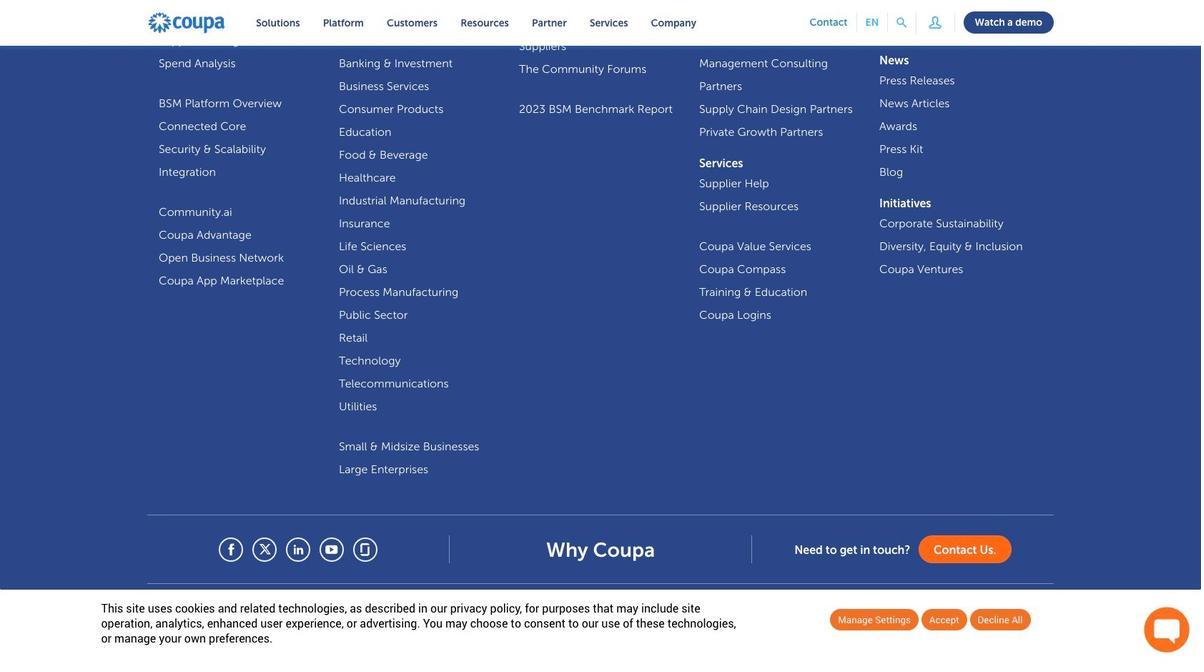 Task type: vqa. For each thing, say whether or not it's contained in the screenshot.
mag glass icon
yes



Task type: locate. For each thing, give the bounding box(es) containing it.
home image
[[147, 11, 226, 34]]

linkedin image
[[287, 539, 309, 560]]

mag glass image
[[897, 18, 907, 28]]

platform_user_centric image
[[925, 12, 945, 33]]

twitter image
[[254, 539, 275, 560]]

glassdoor image
[[354, 539, 376, 560]]



Task type: describe. For each thing, give the bounding box(es) containing it.
youtube image
[[321, 539, 342, 560]]

facebook image
[[221, 539, 242, 560]]



